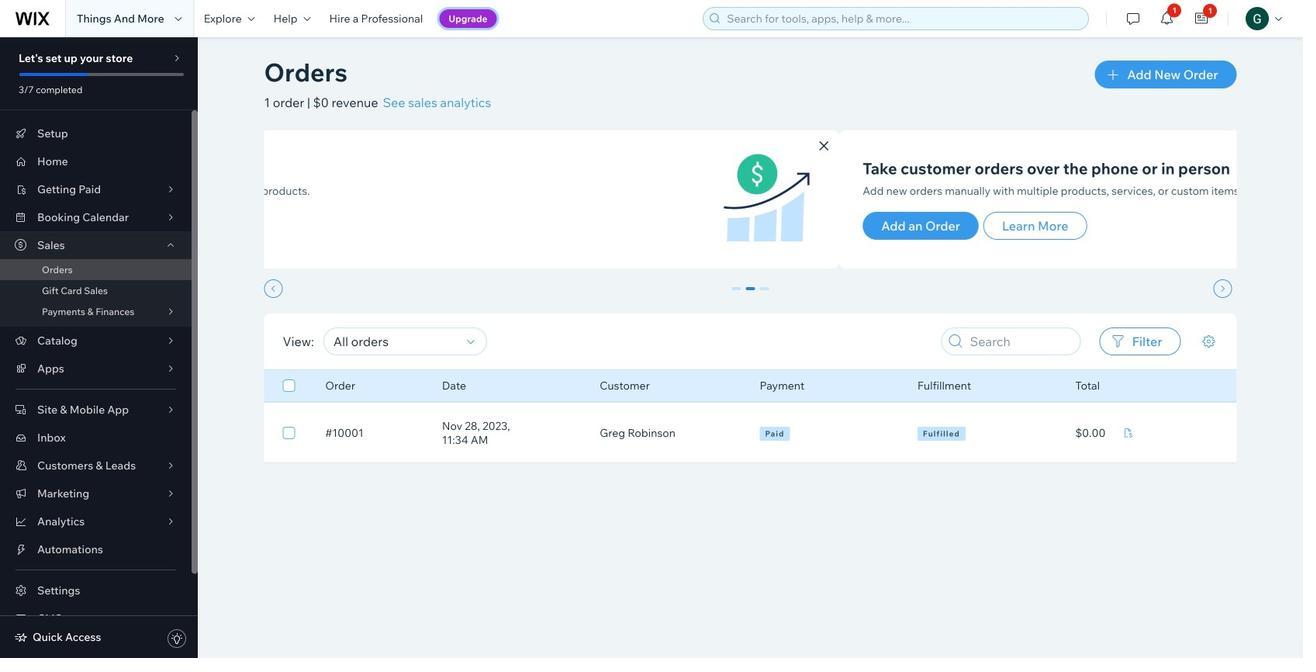 Task type: vqa. For each thing, say whether or not it's contained in the screenshot.
MAKE IT YOURS!
no



Task type: describe. For each thing, give the bounding box(es) containing it.
sidebar element
[[0, 37, 198, 658]]

Search for tools, apps, help & more... field
[[723, 8, 1084, 29]]

Search field
[[966, 328, 1076, 355]]



Task type: locate. For each thing, give the bounding box(es) containing it.
None checkbox
[[283, 424, 295, 442]]

None checkbox
[[283, 376, 295, 395]]

Unsaved view field
[[329, 328, 463, 355]]



